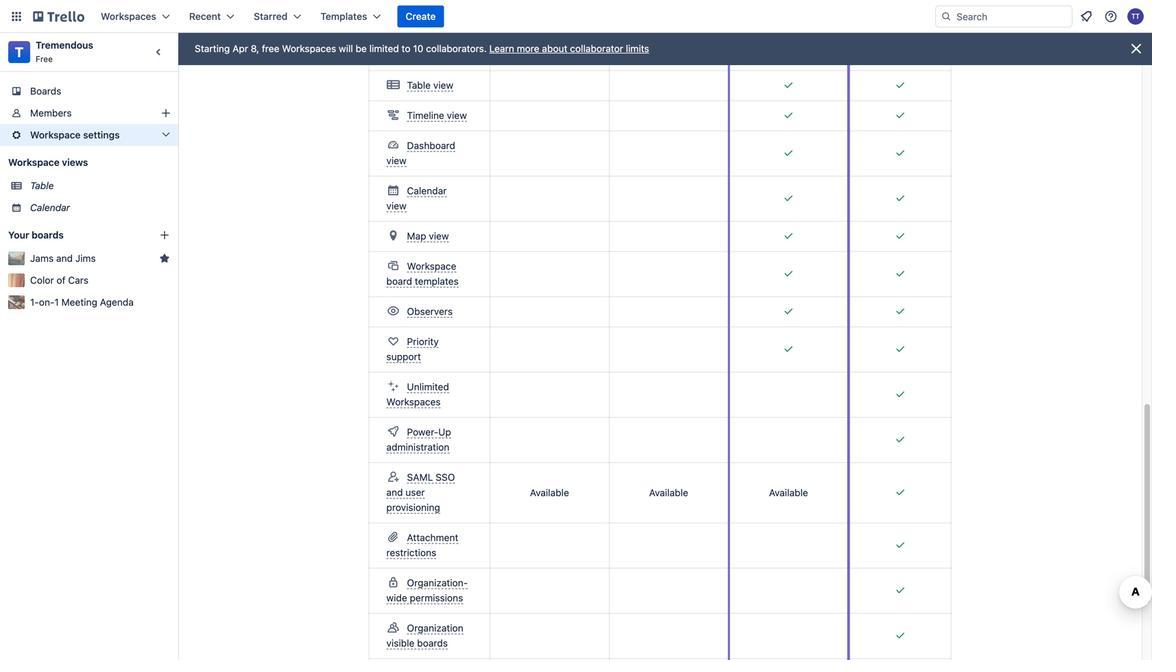 Task type: locate. For each thing, give the bounding box(es) containing it.
0 horizontal spatial and
[[56, 253, 73, 264]]

table up timeline
[[407, 80, 431, 91]]

2 vertical spatial workspace
[[407, 261, 456, 272]]

views
[[62, 157, 88, 168]]

1 vertical spatial workspace
[[8, 157, 59, 168]]

1 vertical spatial workspaces
[[282, 43, 336, 54]]

boards up jams
[[32, 229, 64, 241]]

2 horizontal spatial workspaces
[[386, 396, 441, 408]]

attachment
[[407, 532, 458, 544]]

workspaces left will
[[282, 43, 336, 54]]

available
[[530, 487, 569, 499], [649, 487, 688, 499], [769, 487, 808, 499]]

add board image
[[159, 230, 170, 241]]

workspace for board
[[407, 261, 456, 272]]

organization
[[407, 623, 463, 634]]

and
[[56, 253, 73, 264], [386, 487, 403, 498]]

1 horizontal spatial table
[[407, 80, 431, 91]]

boards
[[32, 229, 64, 241], [417, 638, 448, 649]]

boards
[[30, 85, 61, 97]]

workspaces down unlimited
[[386, 396, 441, 408]]

and inside saml sso and user provisioning
[[386, 487, 403, 498]]

view right timeline
[[447, 110, 467, 121]]

members
[[30, 107, 72, 119]]

your boards with 3 items element
[[8, 227, 139, 243]]

priority
[[407, 336, 439, 347]]

table link
[[30, 179, 170, 193]]

calendar
[[407, 185, 447, 196], [30, 202, 70, 213]]

jams and jims link
[[30, 252, 154, 265]]

priority support
[[386, 336, 439, 362]]

1 vertical spatial calendar
[[30, 202, 70, 213]]

0 horizontal spatial boards
[[32, 229, 64, 241]]

0 horizontal spatial calendar
[[30, 202, 70, 213]]

dashboard
[[407, 140, 455, 151]]

administration
[[386, 442, 449, 453]]

0 vertical spatial workspaces
[[101, 11, 156, 22]]

workspace left views
[[8, 157, 59, 168]]

unlimited
[[407, 381, 449, 393]]

view right the map
[[429, 230, 449, 242]]

on-
[[39, 297, 54, 308]]

of
[[57, 275, 66, 286]]

workspace down members
[[30, 129, 81, 141]]

unlimited workspaces
[[386, 381, 449, 408]]

organization visible boards
[[386, 623, 463, 649]]

observers
[[407, 306, 453, 317]]

workspaces up workspace navigation collapse icon
[[101, 11, 156, 22]]

10
[[413, 43, 423, 54]]

table for table view
[[407, 80, 431, 91]]

view for dashboard view
[[386, 155, 407, 166]]

up
[[438, 427, 451, 438]]

workspace inside workspace settings popup button
[[30, 129, 81, 141]]

primary element
[[0, 0, 1152, 33]]

1 vertical spatial boards
[[417, 638, 448, 649]]

apr
[[233, 43, 248, 54]]

dashboard view
[[386, 140, 455, 166]]

1 horizontal spatial boards
[[417, 638, 448, 649]]

power-up administration
[[386, 427, 451, 453]]

view up timeline view
[[433, 80, 453, 91]]

timeline
[[407, 110, 444, 121]]

view down dashboard view
[[386, 200, 407, 212]]

workspace
[[30, 129, 81, 141], [8, 157, 59, 168], [407, 261, 456, 272]]

view inside dashboard view
[[386, 155, 407, 166]]

view
[[433, 80, 453, 91], [447, 110, 467, 121], [386, 155, 407, 166], [386, 200, 407, 212], [429, 230, 449, 242]]

0 horizontal spatial workspaces
[[101, 11, 156, 22]]

boards link
[[0, 80, 178, 102]]

1 horizontal spatial available
[[649, 487, 688, 499]]

calendar up your boards
[[30, 202, 70, 213]]

workspace inside workspace board templates
[[407, 261, 456, 272]]

1 horizontal spatial workspaces
[[282, 43, 336, 54]]

view inside calendar view
[[386, 200, 407, 212]]

jims
[[75, 253, 96, 264]]

support
[[386, 351, 421, 362]]

starred icon image
[[159, 253, 170, 264]]

0 vertical spatial workspace
[[30, 129, 81, 141]]

view for timeline view
[[447, 110, 467, 121]]

table for table
[[30, 180, 54, 191]]

calendar link
[[30, 201, 170, 215]]

view up calendar view
[[386, 155, 407, 166]]

0 vertical spatial boards
[[32, 229, 64, 241]]

members link
[[0, 102, 178, 124]]

1 vertical spatial table
[[30, 180, 54, 191]]

0 vertical spatial table
[[407, 80, 431, 91]]

table down workspace views
[[30, 180, 54, 191]]

boards down organization
[[417, 638, 448, 649]]

2 horizontal spatial available
[[769, 487, 808, 499]]

color of cars link
[[30, 274, 170, 287]]

organization- wide permissions
[[386, 577, 468, 604]]

0 horizontal spatial table
[[30, 180, 54, 191]]

workspace up templates
[[407, 261, 456, 272]]

agenda
[[100, 297, 134, 308]]

and left jims
[[56, 253, 73, 264]]

8,
[[251, 43, 259, 54]]

recent button
[[181, 5, 243, 27]]

settings
[[83, 129, 120, 141]]

calendar down dashboard view
[[407, 185, 447, 196]]

1 available from the left
[[530, 487, 569, 499]]

0 horizontal spatial available
[[530, 487, 569, 499]]

calendar inside calendar view
[[407, 185, 447, 196]]

workspaces
[[101, 11, 156, 22], [282, 43, 336, 54], [386, 396, 441, 408]]

1 horizontal spatial and
[[386, 487, 403, 498]]

wide
[[386, 593, 407, 604]]

workspace for settings
[[30, 129, 81, 141]]

create
[[406, 11, 436, 22]]

color of cars
[[30, 275, 88, 286]]

timeline view
[[407, 110, 467, 121]]

0 vertical spatial calendar
[[407, 185, 447, 196]]

1 horizontal spatial calendar
[[407, 185, 447, 196]]

workspace settings
[[30, 129, 120, 141]]

learn more about collaborator limits link
[[489, 43, 649, 54]]

power-
[[407, 427, 438, 438]]

2 vertical spatial workspaces
[[386, 396, 441, 408]]

t
[[15, 44, 23, 60]]

calendar view
[[386, 185, 447, 212]]

color
[[30, 275, 54, 286]]

1 vertical spatial and
[[386, 487, 403, 498]]

starting
[[195, 43, 230, 54]]

and left user
[[386, 487, 403, 498]]

user
[[406, 487, 425, 498]]

workspaces button
[[93, 5, 178, 27]]



Task type: describe. For each thing, give the bounding box(es) containing it.
jams
[[30, 253, 54, 264]]

attachment restrictions
[[386, 532, 458, 559]]

saml sso and user provisioning
[[386, 472, 455, 513]]

map view
[[407, 230, 449, 242]]

table view
[[407, 80, 453, 91]]

0 notifications image
[[1078, 8, 1095, 25]]

templates
[[320, 11, 367, 22]]

3 available from the left
[[769, 487, 808, 499]]

boards inside organization visible boards
[[417, 638, 448, 649]]

1
[[54, 297, 59, 308]]

collaborator
[[570, 43, 623, 54]]

jams and jims
[[30, 253, 96, 264]]

limits
[[626, 43, 649, 54]]

free
[[36, 54, 53, 64]]

1-
[[30, 297, 39, 308]]

your boards
[[8, 229, 64, 241]]

workspaces inside unlimited workspaces
[[386, 396, 441, 408]]

templates button
[[312, 5, 389, 27]]

board
[[386, 276, 412, 287]]

Search field
[[952, 6, 1072, 27]]

organization-
[[407, 577, 468, 589]]

1-on-1 meeting agenda link
[[30, 296, 170, 309]]

your
[[8, 229, 29, 241]]

will
[[339, 43, 353, 54]]

provisioning
[[386, 502, 440, 513]]

to
[[402, 43, 411, 54]]

terry turtle (terryturtle) image
[[1128, 8, 1144, 25]]

back to home image
[[33, 5, 84, 27]]

create button
[[397, 5, 444, 27]]

view for table view
[[433, 80, 453, 91]]

visible
[[386, 638, 415, 649]]

saml
[[407, 472, 433, 483]]

1-on-1 meeting agenda
[[30, 297, 134, 308]]

view for map view
[[429, 230, 449, 242]]

starred
[[254, 11, 288, 22]]

cars
[[68, 275, 88, 286]]

more
[[517, 43, 539, 54]]

permissions
[[410, 593, 463, 604]]

tremendous
[[36, 39, 93, 51]]

workspace navigation collapse icon image
[[150, 43, 169, 62]]

starting apr 8, free workspaces will be limited to 10 collaborators. learn more about collaborator limits
[[195, 43, 649, 54]]

recent
[[189, 11, 221, 22]]

starred button
[[246, 5, 310, 27]]

0 vertical spatial and
[[56, 253, 73, 264]]

limited
[[369, 43, 399, 54]]

workspace views
[[8, 157, 88, 168]]

open information menu image
[[1104, 10, 1118, 23]]

map
[[407, 230, 426, 242]]

t link
[[8, 41, 30, 63]]

workspace board templates
[[386, 261, 459, 287]]

workspace for views
[[8, 157, 59, 168]]

workspace settings button
[[0, 124, 178, 146]]

search image
[[941, 11, 952, 22]]

meeting
[[61, 297, 97, 308]]

view for calendar view
[[386, 200, 407, 212]]

be
[[356, 43, 367, 54]]

2 available from the left
[[649, 487, 688, 499]]

collaborators.
[[426, 43, 487, 54]]

sso
[[436, 472, 455, 483]]

about
[[542, 43, 568, 54]]

calendar for calendar view
[[407, 185, 447, 196]]

free
[[262, 43, 279, 54]]

calendar for calendar
[[30, 202, 70, 213]]

learn
[[489, 43, 514, 54]]

tremendous free
[[36, 39, 93, 64]]

tremendous link
[[36, 39, 93, 51]]

workspaces inside popup button
[[101, 11, 156, 22]]

restrictions
[[386, 547, 436, 559]]

templates
[[415, 276, 459, 287]]



Task type: vqa. For each thing, say whether or not it's contained in the screenshot.
home icon at top
no



